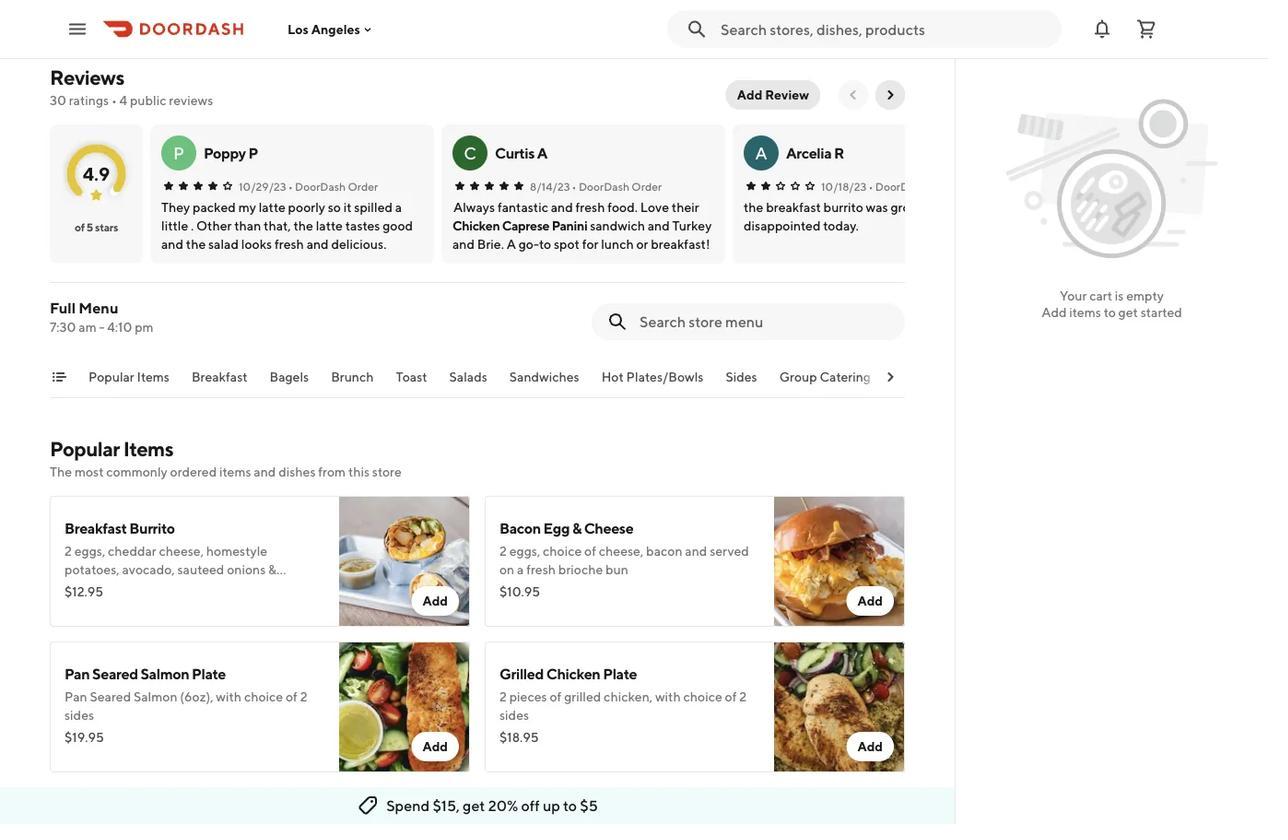 Task type: vqa. For each thing, say whether or not it's contained in the screenshot.
rightmost (5
no



Task type: describe. For each thing, give the bounding box(es) containing it.
1 pan from the top
[[65, 665, 90, 683]]

coffee & tea button
[[893, 368, 968, 397]]

most
[[75, 464, 104, 480]]

1 vertical spatial salmon
[[134, 689, 178, 705]]

los angeles
[[288, 21, 360, 37]]

add button for grilled chicken plate
[[847, 732, 894, 762]]

cart
[[1090, 288, 1113, 303]]

group catering
[[780, 369, 871, 385]]

menu
[[79, 299, 118, 317]]

choice for 2
[[684, 689, 723, 705]]

brunch
[[331, 369, 374, 385]]

add button for pan seared salmon plate
[[412, 732, 459, 762]]

1 horizontal spatial p
[[249, 144, 258, 162]]

arcelia
[[787, 144, 832, 162]]

reviews link
[[50, 65, 124, 89]]

sides button
[[726, 368, 758, 397]]

c
[[464, 143, 477, 163]]

• doordash order for c
[[572, 180, 662, 193]]

10/29/23
[[239, 180, 286, 193]]

to for items
[[1104, 305, 1117, 320]]

• doordash review
[[869, 180, 966, 193]]

2 inside pan seared salmon plate pan seared salmon (6oz), with choice of 2 sides $19.95
[[300, 689, 308, 705]]

reviews
[[50, 65, 124, 89]]

your
[[1061, 288, 1088, 303]]

doordash for c
[[579, 180, 630, 193]]

popular for popular items
[[89, 369, 134, 385]]

group
[[780, 369, 818, 385]]

this
[[348, 464, 370, 480]]

is
[[1116, 288, 1124, 303]]

r
[[835, 144, 845, 162]]

arcelia r
[[787, 144, 845, 162]]

• for c
[[572, 180, 577, 193]]

pan seared salmon plate pan seared salmon (6oz), with choice of 2 sides $19.95
[[65, 665, 308, 745]]

reviews
[[169, 93, 213, 108]]

served
[[710, 544, 750, 559]]

add inside your cart is empty add items to get started
[[1042, 305, 1067, 320]]

coffee & tea
[[893, 369, 968, 385]]

8/14/23
[[530, 180, 570, 193]]

add for grilled chicken plate
[[858, 739, 883, 754]]

0 items, open order cart image
[[1136, 18, 1158, 40]]

$19.95 inside button
[[199, 17, 239, 32]]

notification bell image
[[1092, 18, 1114, 40]]

up
[[543, 797, 561, 815]]

store
[[372, 464, 402, 480]]

toast button
[[396, 368, 427, 397]]

popular items
[[89, 369, 170, 385]]

show menu categories image
[[52, 370, 66, 385]]

hot plates/bowls button
[[602, 368, 704, 397]]

pieces
[[510, 689, 547, 705]]

catering
[[820, 369, 871, 385]]

$18.95
[[500, 730, 539, 745]]

poppy
[[204, 144, 246, 162]]

to for up
[[563, 797, 577, 815]]

off
[[522, 797, 540, 815]]

spend $15, get 20% off up to $5
[[387, 797, 598, 815]]

ordered
[[170, 464, 217, 480]]

2 eggs any style image
[[775, 788, 906, 824]]

add button for breakfast burrito
[[412, 586, 459, 616]]

sides for pan
[[65, 708, 94, 723]]

chicken caprese panini button
[[453, 217, 588, 235]]

fresh inside bacon egg & cheese 2 eggs, choice of cheese, bacon and served on a fresh brioche bun $10.95
[[527, 562, 556, 577]]

sandwiches button
[[510, 368, 580, 397]]

add review
[[737, 87, 810, 102]]

bacon egg & cheese image
[[775, 496, 906, 627]]

2 pan from the top
[[65, 689, 87, 705]]

breakfast for breakfast burrito 2 eggs, cheddar cheese, homestyle potatoes, avocado, sauteed onions & peppers, fresh spicy salsa
[[65, 520, 127, 537]]

-
[[99, 320, 105, 335]]

burrito
[[129, 520, 175, 537]]

a
[[517, 562, 524, 577]]

tea
[[947, 369, 968, 385]]

panini
[[552, 218, 588, 233]]

doordash for p
[[295, 180, 346, 193]]

commonly
[[106, 464, 168, 480]]

curtis
[[495, 144, 535, 162]]

1 horizontal spatial a
[[756, 143, 768, 163]]

bacon
[[500, 520, 541, 537]]

chicken inside button
[[453, 218, 500, 233]]

and inside bacon egg & cheese 2 eggs, choice of cheese, bacon and served on a fresh brioche bun $10.95
[[685, 544, 708, 559]]

• inside reviews 30 ratings • 4 public reviews
[[112, 93, 117, 108]]

• for a
[[869, 180, 874, 193]]

chicken inside grilled chicken plate 2 pieces of grilled chicken, with choice of 2 sides $18.95
[[547, 665, 601, 683]]

(6oz),
[[180, 689, 214, 705]]

bacon
[[647, 544, 683, 559]]

bacon egg & cheese 2 eggs, choice of cheese, bacon and served on a fresh brioche bun $10.95
[[500, 520, 750, 599]]

homestyle
[[206, 544, 268, 559]]

avocado,
[[122, 562, 175, 577]]

chicken,
[[604, 689, 653, 705]]

add for bacon egg & cheese
[[858, 593, 883, 609]]

plate inside pan seared salmon plate pan seared salmon (6oz), with choice of 2 sides $19.95
[[192, 665, 226, 683]]

chicken avocado salad image
[[339, 788, 470, 824]]

plates/bowls
[[627, 369, 704, 385]]

angeles
[[311, 21, 360, 37]]

eggs, inside bacon egg & cheese 2 eggs, choice of cheese, bacon and served on a fresh brioche bun $10.95
[[510, 544, 541, 559]]

bagels
[[270, 369, 309, 385]]

2 inside bacon egg & cheese 2 eggs, choice of cheese, bacon and served on a fresh brioche bun $10.95
[[500, 544, 507, 559]]

30
[[50, 93, 66, 108]]

order for c
[[632, 180, 662, 193]]

empty
[[1127, 288, 1165, 303]]

0 horizontal spatial get
[[463, 797, 485, 815]]

breakfast for breakfast
[[192, 369, 248, 385]]

onions
[[227, 562, 266, 577]]

toast
[[396, 369, 427, 385]]

fresh inside breakfast burrito 2 eggs, cheddar cheese, homestyle potatoes, avocado, sauteed onions & peppers, fresh spicy salsa
[[118, 580, 147, 596]]

of inside pan seared salmon plate pan seared salmon (6oz), with choice of 2 sides $19.95
[[286, 689, 298, 705]]

grilled chicken plate image
[[775, 642, 906, 773]]

2 inside breakfast burrito 2 eggs, cheddar cheese, homestyle potatoes, avocado, sauteed onions & peppers, fresh spicy salsa
[[65, 544, 72, 559]]

items inside your cart is empty add items to get started
[[1070, 305, 1102, 320]]

open menu image
[[66, 18, 89, 40]]

4:10
[[107, 320, 132, 335]]

of 5 stars
[[75, 220, 118, 233]]

0 horizontal spatial p
[[173, 143, 185, 163]]

and inside popular items the most commonly ordered items and dishes from this store
[[254, 464, 276, 480]]



Task type: locate. For each thing, give the bounding box(es) containing it.
0 vertical spatial breakfast
[[192, 369, 248, 385]]

from
[[318, 464, 346, 480]]

with for pan seared salmon plate
[[216, 689, 242, 705]]

grilled
[[564, 689, 602, 705]]

items
[[137, 369, 170, 385], [123, 437, 173, 461]]

salads
[[450, 369, 488, 385]]

1 horizontal spatial breakfast
[[192, 369, 248, 385]]

add
[[737, 87, 763, 102], [1042, 305, 1067, 320], [423, 593, 448, 609], [858, 593, 883, 609], [423, 739, 448, 754], [858, 739, 883, 754]]

brunch button
[[331, 368, 374, 397]]

add for pan seared salmon plate
[[423, 739, 448, 754]]

0 horizontal spatial sides
[[65, 708, 94, 723]]

bagels button
[[270, 368, 309, 397]]

sandwiches
[[510, 369, 580, 385]]

1 vertical spatial popular
[[50, 437, 120, 461]]

popular inside popular items button
[[89, 369, 134, 385]]

plate up (6oz),
[[192, 665, 226, 683]]

1 vertical spatial &
[[573, 520, 582, 537]]

cheese
[[584, 520, 634, 537]]

and left dishes
[[254, 464, 276, 480]]

breakfast left bagels
[[192, 369, 248, 385]]

2 sides from the left
[[500, 708, 529, 723]]

pan
[[65, 665, 90, 683], [65, 689, 87, 705]]

1 horizontal spatial sides
[[500, 708, 529, 723]]

• doordash order up panini at the left top of the page
[[572, 180, 662, 193]]

get inside your cart is empty add items to get started
[[1119, 305, 1139, 320]]

2 horizontal spatial doordash
[[876, 180, 927, 193]]

2 order from the left
[[632, 180, 662, 193]]

1 horizontal spatial choice
[[543, 544, 582, 559]]

on
[[500, 562, 515, 577]]

of inside bacon egg & cheese 2 eggs, choice of cheese, bacon and served on a fresh brioche bun $10.95
[[585, 544, 597, 559]]

add button
[[412, 586, 459, 616], [847, 586, 894, 616], [412, 732, 459, 762], [847, 732, 894, 762]]

7:30
[[50, 320, 76, 335]]

add inside button
[[737, 87, 763, 102]]

popular down 4:10
[[89, 369, 134, 385]]

1 vertical spatial fresh
[[118, 580, 147, 596]]

1 horizontal spatial order
[[632, 180, 662, 193]]

items down pm
[[137, 369, 170, 385]]

2 doordash from the left
[[579, 180, 630, 193]]

a
[[756, 143, 768, 163], [537, 144, 548, 162]]

chicken
[[453, 218, 500, 233], [547, 665, 601, 683]]

the
[[50, 464, 72, 480]]

1 horizontal spatial plate
[[603, 665, 637, 683]]

popular up most
[[50, 437, 120, 461]]

brioche
[[559, 562, 603, 577]]

0 vertical spatial &
[[937, 369, 945, 385]]

choice down egg
[[543, 544, 582, 559]]

1 vertical spatial chicken
[[547, 665, 601, 683]]

1 horizontal spatial $19.95
[[199, 17, 239, 32]]

0 vertical spatial pan
[[65, 665, 90, 683]]

&
[[937, 369, 945, 385], [573, 520, 582, 537], [268, 562, 277, 577]]

fresh right a
[[527, 562, 556, 577]]

chicken caprese panini
[[453, 218, 588, 233]]

salmon
[[141, 665, 189, 683], [134, 689, 178, 705]]

public
[[130, 93, 166, 108]]

plate
[[192, 665, 226, 683], [603, 665, 637, 683]]

to right up
[[563, 797, 577, 815]]

1 horizontal spatial to
[[1104, 305, 1117, 320]]

0 horizontal spatial chicken
[[453, 218, 500, 233]]

get right $15,
[[463, 797, 485, 815]]

2 vertical spatial &
[[268, 562, 277, 577]]

grilled chicken plate 2 pieces of grilled chicken, with choice of 2 sides $18.95
[[500, 665, 747, 745]]

items inside button
[[137, 369, 170, 385]]

items right ordered
[[219, 464, 251, 480]]

sides
[[726, 369, 758, 385]]

1 horizontal spatial chicken
[[547, 665, 601, 683]]

1 horizontal spatial cheese,
[[599, 544, 644, 559]]

with right (6oz),
[[216, 689, 242, 705]]

• doordash order
[[288, 180, 378, 193], [572, 180, 662, 193]]

doordash up panini at the left top of the page
[[579, 180, 630, 193]]

cheese, inside bacon egg & cheese 2 eggs, choice of cheese, bacon and served on a fresh brioche bun $10.95
[[599, 544, 644, 559]]

• for p
[[288, 180, 293, 193]]

0 horizontal spatial to
[[563, 797, 577, 815]]

0 vertical spatial and
[[254, 464, 276, 480]]

items for popular items
[[137, 369, 170, 385]]

eggs, up a
[[510, 544, 541, 559]]

full
[[50, 299, 76, 317]]

1 horizontal spatial items
[[1070, 305, 1102, 320]]

0 horizontal spatial doordash
[[295, 180, 346, 193]]

started
[[1141, 305, 1183, 320]]

1 with from the left
[[216, 689, 242, 705]]

get down "is"
[[1119, 305, 1139, 320]]

2 eggs, from the left
[[510, 544, 541, 559]]

1 vertical spatial items
[[123, 437, 173, 461]]

1 vertical spatial breakfast
[[65, 520, 127, 537]]

choice right (6oz),
[[244, 689, 283, 705]]

pm
[[135, 320, 154, 335]]

pan seared salmon plate image
[[339, 642, 470, 773]]

0 horizontal spatial choice
[[244, 689, 283, 705]]

0 horizontal spatial with
[[216, 689, 242, 705]]

5
[[87, 220, 93, 233]]

popular items the most commonly ordered items and dishes from this store
[[50, 437, 402, 480]]

sides inside grilled chicken plate 2 pieces of grilled chicken, with choice of 2 sides $18.95
[[500, 708, 529, 723]]

0 horizontal spatial plate
[[192, 665, 226, 683]]

add for breakfast burrito
[[423, 593, 448, 609]]

hot
[[602, 369, 624, 385]]

1 vertical spatial review
[[929, 180, 966, 193]]

items up commonly
[[123, 437, 173, 461]]

1 horizontal spatial review
[[929, 180, 966, 193]]

eggs,
[[74, 544, 105, 559], [510, 544, 541, 559]]

previous image
[[847, 88, 861, 102]]

cheese, up bun
[[599, 544, 644, 559]]

doordash right 10/29/23
[[295, 180, 346, 193]]

choice inside bacon egg & cheese 2 eggs, choice of cheese, bacon and served on a fresh brioche bun $10.95
[[543, 544, 582, 559]]

& inside breakfast burrito 2 eggs, cheddar cheese, homestyle potatoes, avocado, sauteed onions & peppers, fresh spicy salsa
[[268, 562, 277, 577]]

0 horizontal spatial breakfast
[[65, 520, 127, 537]]

sauteed
[[178, 562, 224, 577]]

choice right chicken, on the bottom
[[684, 689, 723, 705]]

popular items button
[[89, 368, 170, 397]]

& left tea on the top right of the page
[[937, 369, 945, 385]]

0 horizontal spatial and
[[254, 464, 276, 480]]

los angeles button
[[288, 21, 375, 37]]

group catering button
[[780, 368, 871, 397]]

full menu 7:30 am - 4:10 pm
[[50, 299, 154, 335]]

2 • doordash order from the left
[[572, 180, 662, 193]]

with for grilled chicken plate
[[656, 689, 681, 705]]

with right chicken, on the bottom
[[656, 689, 681, 705]]

salsa
[[182, 580, 211, 596]]

Item Search search field
[[640, 312, 891, 332]]

choice inside pan seared salmon plate pan seared salmon (6oz), with choice of 2 sides $19.95
[[244, 689, 283, 705]]

0 horizontal spatial items
[[219, 464, 251, 480]]

eggs, inside breakfast burrito 2 eggs, cheddar cheese, homestyle potatoes, avocado, sauteed onions & peppers, fresh spicy salsa
[[74, 544, 105, 559]]

chicken up grilled
[[547, 665, 601, 683]]

review inside button
[[766, 87, 810, 102]]

0 vertical spatial seared
[[92, 665, 138, 683]]

$5
[[580, 797, 598, 815]]

to down cart
[[1104, 305, 1117, 320]]

0 vertical spatial salmon
[[141, 665, 189, 683]]

with inside pan seared salmon plate pan seared salmon (6oz), with choice of 2 sides $19.95
[[216, 689, 242, 705]]

0 horizontal spatial $19.95
[[65, 730, 104, 745]]

add button for bacon egg & cheese
[[847, 586, 894, 616]]

spend
[[387, 797, 430, 815]]

0 horizontal spatial review
[[766, 87, 810, 102]]

0 horizontal spatial &
[[268, 562, 277, 577]]

popular
[[89, 369, 134, 385], [50, 437, 120, 461]]

cheese, up sauteed
[[159, 544, 204, 559]]

0 horizontal spatial order
[[348, 180, 378, 193]]

1 horizontal spatial doordash
[[579, 180, 630, 193]]

ratings
[[69, 93, 109, 108]]

• doordash order for p
[[288, 180, 378, 193]]

1 • doordash order from the left
[[288, 180, 378, 193]]

plate inside grilled chicken plate 2 pieces of grilled chicken, with choice of 2 sides $18.95
[[603, 665, 637, 683]]

plate up chicken, on the bottom
[[603, 665, 637, 683]]

sides
[[65, 708, 94, 723], [500, 708, 529, 723]]

seared left (6oz),
[[90, 689, 131, 705]]

& inside bacon egg & cheese 2 eggs, choice of cheese, bacon and served on a fresh brioche bun $10.95
[[573, 520, 582, 537]]

and right the bacon
[[685, 544, 708, 559]]

0 vertical spatial to
[[1104, 305, 1117, 320]]

popular inside popular items the most commonly ordered items and dishes from this store
[[50, 437, 120, 461]]

1 doordash from the left
[[295, 180, 346, 193]]

0 vertical spatial get
[[1119, 305, 1139, 320]]

0 horizontal spatial • doordash order
[[288, 180, 378, 193]]

1 vertical spatial and
[[685, 544, 708, 559]]

items inside popular items the most commonly ordered items and dishes from this store
[[123, 437, 173, 461]]

spicy
[[150, 580, 180, 596]]

eggs, up potatoes,
[[74, 544, 105, 559]]

to
[[1104, 305, 1117, 320], [563, 797, 577, 815]]

coffee
[[893, 369, 934, 385]]

1 horizontal spatial fresh
[[527, 562, 556, 577]]

1 vertical spatial seared
[[90, 689, 131, 705]]

chicken left caprese
[[453, 218, 500, 233]]

2 with from the left
[[656, 689, 681, 705]]

0 vertical spatial chicken
[[453, 218, 500, 233]]

popular for popular items the most commonly ordered items and dishes from this store
[[50, 437, 120, 461]]

0 vertical spatial popular
[[89, 369, 134, 385]]

p left poppy
[[173, 143, 185, 163]]

4
[[120, 93, 127, 108]]

1 vertical spatial pan
[[65, 689, 87, 705]]

items inside popular items the most commonly ordered items and dishes from this store
[[219, 464, 251, 480]]

1 cheese, from the left
[[159, 544, 204, 559]]

am
[[79, 320, 97, 335]]

• left 4
[[112, 93, 117, 108]]

to inside your cart is empty add items to get started
[[1104, 305, 1117, 320]]

potatoes,
[[65, 562, 120, 577]]

$10.95
[[500, 584, 541, 599]]

curtis a
[[495, 144, 548, 162]]

& inside button
[[937, 369, 945, 385]]

1 horizontal spatial with
[[656, 689, 681, 705]]

0 vertical spatial items
[[1070, 305, 1102, 320]]

• right the 10/18/23 at the top of page
[[869, 180, 874, 193]]

fresh down avocado,
[[118, 580, 147, 596]]

doordash right the 10/18/23 at the top of page
[[876, 180, 927, 193]]

items for popular items the most commonly ordered items and dishes from this store
[[123, 437, 173, 461]]

1 horizontal spatial eggs,
[[510, 544, 541, 559]]

choice inside grilled chicken plate 2 pieces of grilled chicken, with choice of 2 sides $18.95
[[684, 689, 723, 705]]

0 horizontal spatial a
[[537, 144, 548, 162]]

& right egg
[[573, 520, 582, 537]]

Store search: begin typing to search for stores available on DoorDash text field
[[721, 19, 1051, 39]]

doordash for a
[[876, 180, 927, 193]]

2 cheese, from the left
[[599, 544, 644, 559]]

p right poppy
[[249, 144, 258, 162]]

breakfast burrito image
[[339, 496, 470, 627]]

breakfast up potatoes,
[[65, 520, 127, 537]]

• doordash order right 10/29/23
[[288, 180, 378, 193]]

reviews 30 ratings • 4 public reviews
[[50, 65, 213, 108]]

egg
[[544, 520, 570, 537]]

& right onions
[[268, 562, 277, 577]]

$19.95 inside pan seared salmon plate pan seared salmon (6oz), with choice of 2 sides $19.95
[[65, 730, 104, 745]]

cheese, inside breakfast burrito 2 eggs, cheddar cheese, homestyle potatoes, avocado, sauteed onions & peppers, fresh spicy salsa
[[159, 544, 204, 559]]

0 horizontal spatial eggs,
[[74, 544, 105, 559]]

1 plate from the left
[[192, 665, 226, 683]]

items down your
[[1070, 305, 1102, 320]]

2 horizontal spatial choice
[[684, 689, 723, 705]]

1 vertical spatial get
[[463, 797, 485, 815]]

items
[[1070, 305, 1102, 320], [219, 464, 251, 480]]

2 plate from the left
[[603, 665, 637, 683]]

1 horizontal spatial and
[[685, 544, 708, 559]]

caprese
[[502, 218, 550, 233]]

hot plates/bowls
[[602, 369, 704, 385]]

1 sides from the left
[[65, 708, 94, 723]]

scroll menu navigation right image
[[883, 370, 898, 385]]

sides inside pan seared salmon plate pan seared salmon (6oz), with choice of 2 sides $19.95
[[65, 708, 94, 723]]

1 eggs, from the left
[[74, 544, 105, 559]]

1 horizontal spatial &
[[573, 520, 582, 537]]

your cart is empty add items to get started
[[1042, 288, 1183, 320]]

salmon up (6oz),
[[141, 665, 189, 683]]

1 vertical spatial $19.95
[[65, 730, 104, 745]]

0 vertical spatial $19.95
[[199, 17, 239, 32]]

cheese,
[[159, 544, 204, 559], [599, 544, 644, 559]]

1 vertical spatial to
[[563, 797, 577, 815]]

get
[[1119, 305, 1139, 320], [463, 797, 485, 815]]

breakfast burrito 2 eggs, cheddar cheese, homestyle potatoes, avocado, sauteed onions & peppers, fresh spicy salsa
[[65, 520, 277, 596]]

and
[[254, 464, 276, 480], [685, 544, 708, 559]]

1 horizontal spatial get
[[1119, 305, 1139, 320]]

3 doordash from the left
[[876, 180, 927, 193]]

$12.95
[[65, 584, 103, 599]]

bun
[[606, 562, 629, 577]]

sides for grilled
[[500, 708, 529, 723]]

0 horizontal spatial cheese,
[[159, 544, 204, 559]]

with inside grilled chicken plate 2 pieces of grilled chicken, with choice of 2 sides $18.95
[[656, 689, 681, 705]]

los
[[288, 21, 309, 37]]

2 horizontal spatial &
[[937, 369, 945, 385]]

next image
[[883, 88, 898, 102]]

10/18/23
[[822, 180, 867, 193]]

$19.95
[[199, 17, 239, 32], [65, 730, 104, 745]]

0 vertical spatial review
[[766, 87, 810, 102]]

• right 10/29/23
[[288, 180, 293, 193]]

salmon left (6oz),
[[134, 689, 178, 705]]

dishes
[[279, 464, 316, 480]]

1 order from the left
[[348, 180, 378, 193]]

choice for plate
[[244, 689, 283, 705]]

0 vertical spatial fresh
[[527, 562, 556, 577]]

add review button
[[726, 80, 821, 110]]

breakfast inside breakfast burrito 2 eggs, cheddar cheese, homestyle potatoes, avocado, sauteed onions & peppers, fresh spicy salsa
[[65, 520, 127, 537]]

salads button
[[450, 368, 488, 397]]

1 horizontal spatial • doordash order
[[572, 180, 662, 193]]

poppy p
[[204, 144, 258, 162]]

breakfast button
[[192, 368, 248, 397]]

order for p
[[348, 180, 378, 193]]

0 horizontal spatial fresh
[[118, 580, 147, 596]]

a left arcelia
[[756, 143, 768, 163]]

1 vertical spatial items
[[219, 464, 251, 480]]

0 vertical spatial items
[[137, 369, 170, 385]]

a right curtis
[[537, 144, 548, 162]]

seared down the $12.95
[[92, 665, 138, 683]]

20%
[[488, 797, 519, 815]]

grilled
[[500, 665, 544, 683]]

• right the 8/14/23
[[572, 180, 577, 193]]



